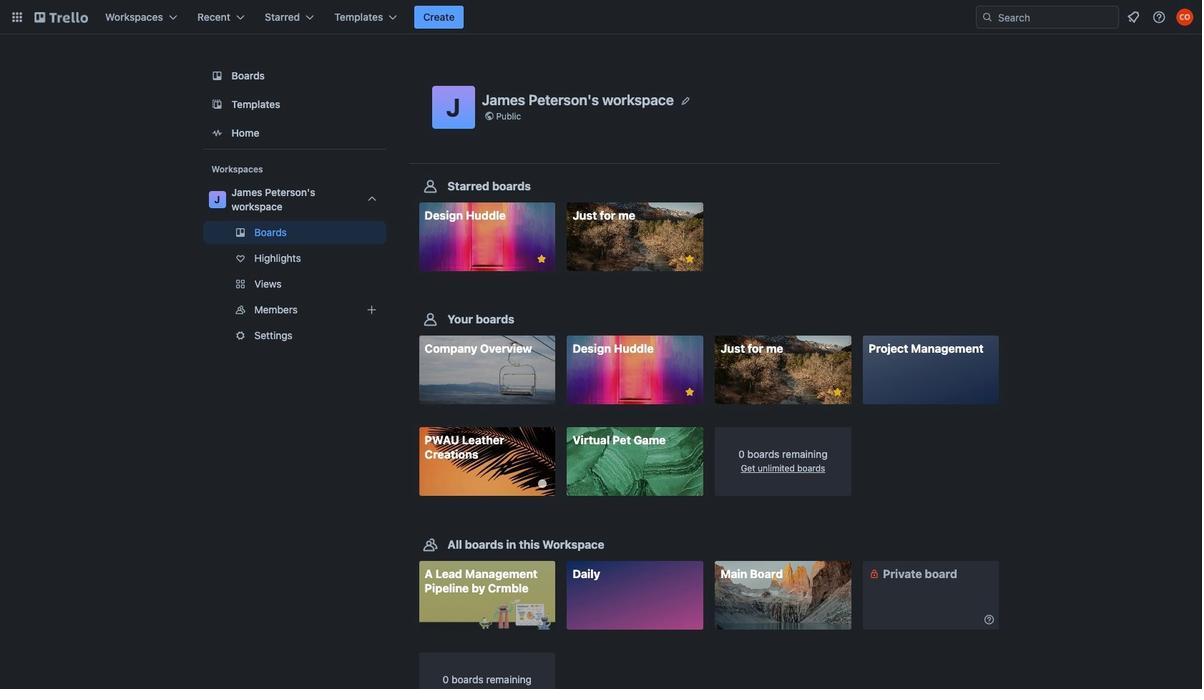 Task type: vqa. For each thing, say whether or not it's contained in the screenshot.
BOB BUILDER (BOBBUILDER40) image
no



Task type: describe. For each thing, give the bounding box(es) containing it.
add image
[[363, 301, 380, 318]]

template board image
[[209, 96, 226, 113]]

open information menu image
[[1152, 10, 1166, 24]]

there is new activity on this board. image
[[538, 480, 547, 488]]

search image
[[982, 11, 993, 23]]

Search field
[[993, 7, 1118, 27]]

back to home image
[[34, 6, 88, 29]]



Task type: locate. For each thing, give the bounding box(es) containing it.
board image
[[209, 67, 226, 84]]

0 horizontal spatial sm image
[[867, 566, 881, 581]]

primary element
[[0, 0, 1202, 34]]

home image
[[209, 125, 226, 142]]

0 vertical spatial sm image
[[867, 566, 881, 581]]

1 horizontal spatial sm image
[[982, 612, 996, 627]]

sm image
[[867, 566, 881, 581], [982, 612, 996, 627]]

0 notifications image
[[1125, 9, 1142, 26]]

christina overa (christinaovera) image
[[1176, 9, 1194, 26]]

1 vertical spatial sm image
[[982, 612, 996, 627]]

click to unstar this board. it will be removed from your starred list. image
[[535, 253, 548, 265], [683, 253, 696, 265], [683, 386, 696, 399], [831, 386, 844, 399]]



